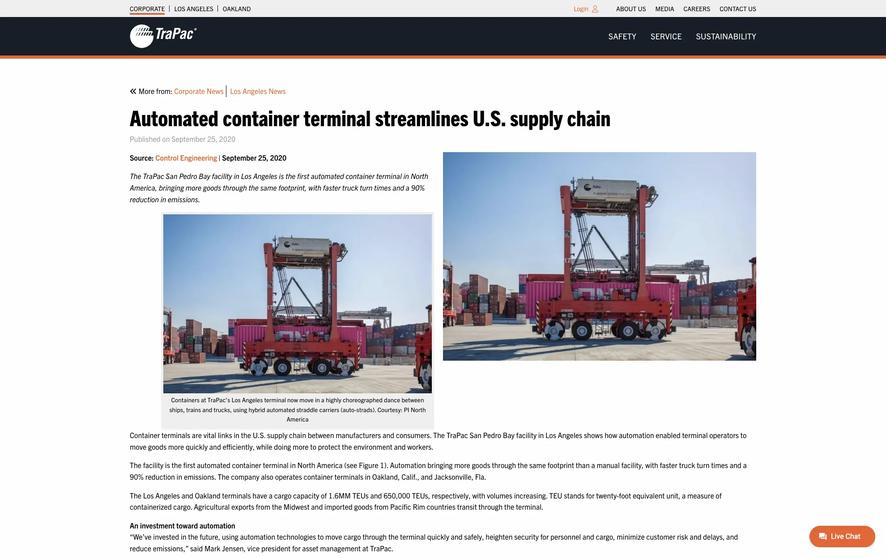 Task type: vqa. For each thing, say whether or not it's contained in the screenshot.
the bottommost Directly
no



Task type: describe. For each thing, give the bounding box(es) containing it.
minimize
[[617, 533, 645, 542]]

control engineering link
[[156, 153, 217, 162]]

2 from from the left
[[375, 503, 389, 512]]

now
[[288, 396, 298, 404]]

fla.
[[476, 473, 487, 482]]

and inside the trapac san pedro bay facility in los angeles is the first automated container terminal in north america, bringing more goods through the same footprint, with faster truck turn times and a 90% reduction in emissions.
[[393, 183, 405, 192]]

also
[[261, 473, 274, 482]]

operates
[[275, 473, 302, 482]]

angeles inside containers at trapac's los angeles terminal now move in a highly choreographed dance between ships, trains and trucks, using hybrid automated straddle carriers (auto-strads). courtesy: pi north america
[[242, 396, 263, 404]]

0 horizontal spatial automation
[[200, 521, 235, 530]]

chain inside container terminals are vital links in the u.s. supply chain between manufacturers and consumers. the trapac san pedro bay facility in los angeles shows how automation enabled terminal operators to move goods more quickly and efficiently, while doing more to protect the environment and workers.
[[289, 431, 306, 440]]

move inside an investment toward automation "we've invested in the future, using automation technologies to move cargo through the terminal quickly and safely, heighten security for personnel and cargo, minimize customer risk and delays, and reduce emissions," said mark jensen, vice president for asset management at trapac.
[[326, 533, 342, 542]]

move inside container terminals are vital links in the u.s. supply chain between manufacturers and consumers. the trapac san pedro bay facility in los angeles shows how automation enabled terminal operators to move goods more quickly and efficiently, while doing more to protect the environment and workers.
[[130, 442, 147, 451]]

more from: corporate news
[[137, 86, 224, 95]]

trains
[[186, 406, 201, 414]]

future,
[[200, 533, 221, 542]]

teus,
[[412, 491, 431, 500]]

cargo.
[[173, 503, 192, 512]]

times inside the trapac san pedro bay facility in los angeles is the first automated container terminal in north america, bringing more goods through the same footprint, with faster truck turn times and a 90% reduction in emissions.
[[375, 183, 391, 192]]

the left company
[[218, 473, 230, 482]]

control
[[156, 153, 179, 162]]

an investment toward automation "we've invested in the future, using automation technologies to move cargo through the terminal quickly and safely, heighten security for personnel and cargo, minimize customer risk and delays, and reduce emissions," said mark jensen, vice president for asset management at trapac.
[[130, 521, 739, 553]]

facility inside container terminals are vital links in the u.s. supply chain between manufacturers and consumers. the trapac san pedro bay facility in los angeles shows how automation enabled terminal operators to move goods more quickly and efficiently, while doing more to protect the environment and workers.
[[517, 431, 537, 440]]

sustainability link
[[690, 27, 764, 45]]

trapac's
[[208, 396, 230, 404]]

650,000
[[384, 491, 411, 500]]

1 vertical spatial for
[[541, 533, 549, 542]]

at inside containers at trapac's los angeles terminal now move in a highly choreographed dance between ships, trains and trucks, using hybrid automated straddle carriers (auto-strads). courtesy: pi north america
[[201, 396, 206, 404]]

the trapac san pedro bay facility in los angeles is the first automated container terminal in north america, bringing more goods through the same footprint, with faster truck turn times and a 90% reduction in emissions.
[[130, 172, 429, 204]]

vice
[[248, 544, 260, 553]]

is inside the trapac san pedro bay facility in los angeles is the first automated container terminal in north america, bringing more goods through the same footprint, with faster truck turn times and a 90% reduction in emissions.
[[279, 172, 284, 181]]

jensen,
[[222, 544, 246, 553]]

los inside the los angeles and oakland terminals have a cargo capacity of 1.6mm teus and 650,000 teus, respectively, with volumes increasing. teu stands for twenty-foot equivalent unit, a measure of containerized cargo. agricultural exports from the midwest and imported goods from pacific rim countries transit through the terminal.
[[143, 491, 154, 500]]

more inside the trapac san pedro bay facility in los angeles is the first automated container terminal in north america, bringing more goods through the same footprint, with faster truck turn times and a 90% reduction in emissions.
[[186, 183, 202, 192]]

service link
[[644, 27, 690, 45]]

containers
[[171, 396, 200, 404]]

capacity
[[293, 491, 320, 500]]

stands
[[565, 491, 585, 500]]

volumes
[[487, 491, 513, 500]]

sustainability
[[697, 31, 757, 41]]

how
[[605, 431, 618, 440]]

1 of from the left
[[321, 491, 327, 500]]

faster inside the trapac san pedro bay facility in los angeles is the first automated container terminal in north america, bringing more goods through the same footprint, with faster truck turn times and a 90% reduction in emissions.
[[323, 183, 341, 192]]

angeles inside los angeles news link
[[243, 86, 267, 95]]

terminal inside the facility is the first automated container terminal in north america (see figure 1). automation bringing more goods through the same footprint than a manual facility, with faster truck turn times and a 90% reduction in emissions. the company also operates container terminals in oakland, calif., and jacksonville, fla.
[[263, 461, 289, 470]]

north inside containers at trapac's los angeles terminal now move in a highly choreographed dance between ships, trains and trucks, using hybrid automated straddle carriers (auto-strads). courtesy: pi north america
[[411, 406, 426, 414]]

the up the footprint,
[[286, 172, 296, 181]]

through inside the trapac san pedro bay facility in los angeles is the first automated container terminal in north america, bringing more goods through the same footprint, with faster truck turn times and a 90% reduction in emissions.
[[223, 183, 247, 192]]

faster inside the facility is the first automated container terminal in north america (see figure 1). automation bringing more goods through the same footprint than a manual facility, with faster truck turn times and a 90% reduction in emissions. the company also operates container terminals in oakland, calif., and jacksonville, fla.
[[661, 461, 678, 470]]

1.6mm
[[329, 491, 351, 500]]

shows
[[585, 431, 604, 440]]

cargo inside the los angeles and oakland terminals have a cargo capacity of 1.6mm teus and 650,000 teus, respectively, with volumes increasing. teu stands for twenty-foot equivalent unit, a measure of containerized cargo. agricultural exports from the midwest and imported goods from pacific rim countries transit through the terminal.
[[274, 491, 292, 500]]

automated inside the trapac san pedro bay facility in los angeles is the first automated container terminal in north america, bringing more goods through the same footprint, with faster truck turn times and a 90% reduction in emissions.
[[311, 172, 344, 181]]

reduction inside the facility is the first automated container terminal in north america (see figure 1). automation bringing more goods through the same footprint than a manual facility, with faster truck turn times and a 90% reduction in emissions. the company also operates container terminals in oakland, calif., and jacksonville, fla.
[[146, 473, 175, 482]]

the up trapac. on the left of the page
[[389, 533, 399, 542]]

enabled
[[656, 431, 681, 440]]

using inside containers at trapac's los angeles terminal now move in a highly choreographed dance between ships, trains and trucks, using hybrid automated straddle carriers (auto-strads). courtesy: pi north america
[[233, 406, 247, 414]]

same inside the facility is the first automated container terminal in north america (see figure 1). automation bringing more goods through the same footprint than a manual facility, with faster truck turn times and a 90% reduction in emissions. the company also operates container terminals in oakland, calif., and jacksonville, fla.
[[530, 461, 546, 470]]

pedro inside the trapac san pedro bay facility in los angeles is the first automated container terminal in north america, bringing more goods through the same footprint, with faster truck turn times and a 90% reduction in emissions.
[[179, 172, 197, 181]]

september inside automated container terminal streamlines u.s. supply chain published on september 25, 2020
[[172, 134, 206, 143]]

1 vertical spatial 25,
[[258, 153, 269, 162]]

1 vertical spatial september
[[222, 153, 257, 162]]

facility,
[[622, 461, 644, 470]]

angeles inside the trapac san pedro bay facility in los angeles is the first automated container terminal in north america, bringing more goods through the same footprint, with faster truck turn times and a 90% reduction in emissions.
[[253, 172, 278, 181]]

north inside the trapac san pedro bay facility in los angeles is the first automated container terminal in north america, bringing more goods through the same footprint, with faster truck turn times and a 90% reduction in emissions.
[[411, 172, 429, 181]]

0 vertical spatial oakland
[[223, 4, 251, 13]]

container terminals are vital links in the u.s. supply chain between manufacturers and consumers. the trapac san pedro bay facility in los angeles shows how automation enabled terminal operators to move goods more quickly and efficiently, while doing more to protect the environment and workers.
[[130, 431, 747, 451]]

2 news from the left
[[269, 86, 286, 95]]

goods inside the trapac san pedro bay facility in los angeles is the first automated container terminal in north america, bringing more goods through the same footprint, with faster truck turn times and a 90% reduction in emissions.
[[203, 183, 221, 192]]

media
[[656, 4, 675, 13]]

strads).
[[357, 406, 376, 414]]

1 news from the left
[[207, 86, 224, 95]]

footprint
[[548, 461, 575, 470]]

jacksonville,
[[435, 473, 474, 482]]

and inside containers at trapac's los angeles terminal now move in a highly choreographed dance between ships, trains and trucks, using hybrid automated straddle carriers (auto-strads). courtesy: pi north america
[[203, 406, 213, 414]]

america inside the facility is the first automated container terminal in north america (see figure 1). automation bringing more goods through the same footprint than a manual facility, with faster truck turn times and a 90% reduction in emissions. the company also operates container terminals in oakland, calif., and jacksonville, fla.
[[317, 461, 343, 470]]

corporate image
[[130, 24, 197, 49]]

bringing inside the facility is the first automated container terminal in north america (see figure 1). automation bringing more goods through the same footprint than a manual facility, with faster truck turn times and a 90% reduction in emissions. the company also operates container terminals in oakland, calif., and jacksonville, fla.
[[428, 461, 453, 470]]

twenty-
[[597, 491, 620, 500]]

about us
[[617, 4, 647, 13]]

chain inside automated container terminal streamlines u.s. supply chain published on september 25, 2020
[[568, 103, 611, 131]]

the for los
[[130, 172, 141, 181]]

imported
[[325, 503, 353, 512]]

containers at trapac's los angeles terminal now move in a highly choreographed dance between ships, trains and trucks, using hybrid automated straddle carriers (auto-strads). courtesy: pi north america
[[170, 396, 426, 423]]

automation
[[390, 461, 426, 470]]

login link
[[574, 4, 589, 13]]

carriers
[[320, 406, 340, 414]]

courtesy:
[[378, 406, 403, 414]]

times inside the facility is the first automated container terminal in north america (see figure 1). automation bringing more goods through the same footprint than a manual facility, with faster truck turn times and a 90% reduction in emissions. the company also operates container terminals in oakland, calif., and jacksonville, fla.
[[712, 461, 729, 470]]

los inside containers at trapac's los angeles terminal now move in a highly choreographed dance between ships, trains and trucks, using hybrid automated straddle carriers (auto-strads). courtesy: pi north america
[[232, 396, 241, 404]]

foot
[[620, 491, 632, 500]]

mark
[[205, 544, 221, 553]]

the inside container terminals are vital links in the u.s. supply chain between manufacturers and consumers. the trapac san pedro bay facility in los angeles shows how automation enabled terminal operators to move goods more quickly and efficiently, while doing more to protect the environment and workers.
[[434, 431, 445, 440]]

(auto-
[[341, 406, 357, 414]]

contact us
[[720, 4, 757, 13]]

2 horizontal spatial to
[[741, 431, 747, 440]]

personnel
[[551, 533, 581, 542]]

customer
[[647, 533, 676, 542]]

terminals inside the facility is the first automated container terminal in north america (see figure 1). automation bringing more goods through the same footprint than a manual facility, with faster truck turn times and a 90% reduction in emissions. the company also operates container terminals in oakland, calif., and jacksonville, fla.
[[335, 473, 364, 482]]

north inside the facility is the first automated container terminal in north america (see figure 1). automation bringing more goods through the same footprint than a manual facility, with faster truck turn times and a 90% reduction in emissions. the company also operates container terminals in oakland, calif., and jacksonville, fla.
[[298, 461, 316, 470]]

oakland link
[[223, 2, 251, 15]]

respectively,
[[432, 491, 471, 500]]

technologies
[[277, 533, 316, 542]]

los angeles
[[174, 4, 214, 13]]

a inside containers at trapac's los angeles terminal now move in a highly choreographed dance between ships, trains and trucks, using hybrid automated straddle carriers (auto-strads). courtesy: pi north america
[[322, 396, 325, 404]]

(see
[[345, 461, 358, 470]]

have
[[253, 491, 267, 500]]

los angeles news
[[230, 86, 286, 95]]

delays,
[[704, 533, 725, 542]]

at inside an investment toward automation "we've invested in the future, using automation technologies to move cargo through the terminal quickly and safely, heighten security for personnel and cargo, minimize customer risk and delays, and reduce emissions," said mark jensen, vice president for asset management at trapac.
[[363, 544, 369, 553]]

company
[[231, 473, 260, 482]]

1 from from the left
[[256, 503, 271, 512]]

are
[[192, 431, 202, 440]]

los right the corporate news link
[[230, 86, 241, 95]]

bringing inside the trapac san pedro bay facility in los angeles is the first automated container terminal in north america, bringing more goods through the same footprint, with faster truck turn times and a 90% reduction in emissions.
[[159, 183, 184, 192]]

workers.
[[408, 442, 434, 451]]

turn inside the trapac san pedro bay facility in los angeles is the first automated container terminal in north america, bringing more goods through the same footprint, with faster truck turn times and a 90% reduction in emissions.
[[360, 183, 373, 192]]

trapac inside the trapac san pedro bay facility in los angeles is the first automated container terminal in north america, bringing more goods through the same footprint, with faster truck turn times and a 90% reduction in emissions.
[[143, 172, 164, 181]]

countries
[[427, 503, 456, 512]]

highly
[[326, 396, 342, 404]]

0 horizontal spatial to
[[311, 442, 317, 451]]

los angeles link
[[174, 2, 214, 15]]

published
[[130, 134, 161, 143]]

terminal inside the trapac san pedro bay facility in los angeles is the first automated container terminal in north america, bringing more goods through the same footprint, with faster truck turn times and a 90% reduction in emissions.
[[377, 172, 402, 181]]

trapac inside container terminals are vital links in the u.s. supply chain between manufacturers and consumers. the trapac san pedro bay facility in los angeles shows how automation enabled terminal operators to move goods more quickly and efficiently, while doing more to protect the environment and workers.
[[447, 431, 468, 440]]

first inside the facility is the first automated container terminal in north america (see figure 1). automation bringing more goods through the same footprint than a manual facility, with faster truck turn times and a 90% reduction in emissions. the company also operates container terminals in oakland, calif., and jacksonville, fla.
[[183, 461, 195, 470]]

increasing.
[[515, 491, 548, 500]]

emissions,"
[[153, 544, 189, 553]]

automated
[[130, 103, 219, 131]]

more inside the facility is the first automated container terminal in north america (see figure 1). automation bringing more goods through the same footprint than a manual facility, with faster truck turn times and a 90% reduction in emissions. the company also operates container terminals in oakland, calif., and jacksonville, fla.
[[455, 461, 471, 470]]

goods inside container terminals are vital links in the u.s. supply chain between manufacturers and consumers. the trapac san pedro bay facility in los angeles shows how automation enabled terminal operators to move goods more quickly and efficiently, while doing more to protect the environment and workers.
[[148, 442, 167, 451]]

container inside automated container terminal streamlines u.s. supply chain published on september 25, 2020
[[223, 103, 300, 131]]

the for a
[[130, 491, 142, 500]]

contact us link
[[720, 2, 757, 15]]

security
[[515, 533, 539, 542]]

0 vertical spatial corporate
[[130, 4, 165, 13]]

terminal inside automated container terminal streamlines u.s. supply chain published on september 25, 2020
[[304, 103, 371, 131]]

facility inside the facility is the first automated container terminal in north america (see figure 1). automation bringing more goods through the same footprint than a manual facility, with faster truck turn times and a 90% reduction in emissions. the company also operates container terminals in oakland, calif., and jacksonville, fla.
[[143, 461, 164, 470]]

protect
[[318, 442, 341, 451]]

president
[[262, 544, 291, 553]]

in inside an investment toward automation "we've invested in the future, using automation technologies to move cargo through the terminal quickly and safely, heighten security for personnel and cargo, minimize customer risk and delays, and reduce emissions," said mark jensen, vice president for asset management at trapac.
[[181, 533, 187, 542]]

safety
[[609, 31, 637, 41]]

hybrid
[[249, 406, 265, 414]]

transit
[[458, 503, 477, 512]]

corporate news link
[[174, 86, 227, 97]]

careers link
[[684, 2, 711, 15]]

the up said
[[188, 533, 198, 542]]

through inside the los angeles and oakland terminals have a cargo capacity of 1.6mm teus and 650,000 teus, respectively, with volumes increasing. teu stands for twenty-foot equivalent unit, a measure of containerized cargo. agricultural exports from the midwest and imported goods from pacific rim countries transit through the terminal.
[[479, 503, 503, 512]]

u.s. inside automated container terminal streamlines u.s. supply chain published on september 25, 2020
[[473, 103, 506, 131]]

2 vertical spatial for
[[292, 544, 301, 553]]

said
[[190, 544, 203, 553]]



Task type: locate. For each thing, give the bounding box(es) containing it.
1 horizontal spatial supply
[[511, 103, 563, 131]]

first up the footprint,
[[297, 172, 310, 181]]

0 horizontal spatial for
[[292, 544, 301, 553]]

0 horizontal spatial truck
[[343, 183, 358, 192]]

from:
[[156, 86, 173, 95]]

|
[[219, 153, 221, 162]]

supply inside automated container terminal streamlines u.s. supply chain published on september 25, 2020
[[511, 103, 563, 131]]

solid image
[[130, 88, 137, 95]]

bringing up 'jacksonville,'
[[428, 461, 453, 470]]

more right doing
[[293, 442, 309, 451]]

with inside the los angeles and oakland terminals have a cargo capacity of 1.6mm teus and 650,000 teus, respectively, with volumes increasing. teu stands for twenty-foot equivalent unit, a measure of containerized cargo. agricultural exports from the midwest and imported goods from pacific rim countries transit through the terminal.
[[473, 491, 486, 500]]

0 horizontal spatial move
[[130, 442, 147, 451]]

service
[[651, 31, 682, 41]]

move up straddle
[[300, 396, 314, 404]]

measure
[[688, 491, 715, 500]]

0 horizontal spatial u.s.
[[253, 431, 266, 440]]

facility inside the trapac san pedro bay facility in los angeles is the first automated container terminal in north america, bringing more goods through the same footprint, with faster truck turn times and a 90% reduction in emissions.
[[212, 172, 232, 181]]

using inside an investment toward automation "we've invested in the future, using automation technologies to move cargo through the terminal quickly and safely, heighten security for personnel and cargo, minimize customer risk and delays, and reduce emissions," said mark jensen, vice president for asset management at trapac.
[[222, 533, 239, 542]]

0 vertical spatial u.s.
[[473, 103, 506, 131]]

1 vertical spatial using
[[222, 533, 239, 542]]

reduction inside the trapac san pedro bay facility in los angeles is the first automated container terminal in north america, bringing more goods through the same footprint, with faster truck turn times and a 90% reduction in emissions.
[[130, 195, 159, 204]]

2020
[[219, 134, 236, 143], [270, 153, 287, 162]]

1 horizontal spatial bay
[[503, 431, 515, 440]]

1 horizontal spatial america
[[317, 461, 343, 470]]

quickly inside container terminals are vital links in the u.s. supply chain between manufacturers and consumers. the trapac san pedro bay facility in los angeles shows how automation enabled terminal operators to move goods more quickly and efficiently, while doing more to protect the environment and workers.
[[186, 442, 208, 451]]

0 vertical spatial for
[[587, 491, 595, 500]]

light image
[[593, 5, 599, 13]]

2 horizontal spatial automation
[[620, 431, 655, 440]]

25, up 'source: control engineering | september 25, 2020'
[[207, 134, 218, 143]]

goods down container on the left
[[148, 442, 167, 451]]

0 horizontal spatial first
[[183, 461, 195, 470]]

los up trucks,
[[232, 396, 241, 404]]

menu bar
[[612, 2, 762, 15], [602, 27, 764, 45]]

the up efficiently,
[[241, 431, 251, 440]]

first inside the trapac san pedro bay facility in los angeles is the first automated container terminal in north america, bringing more goods through the same footprint, with faster truck turn times and a 90% reduction in emissions.
[[297, 172, 310, 181]]

bay inside the trapac san pedro bay facility in los angeles is the first automated container terminal in north america, bringing more goods through the same footprint, with faster truck turn times and a 90% reduction in emissions.
[[199, 172, 210, 181]]

90% inside the trapac san pedro bay facility in los angeles is the first automated container terminal in north america, bringing more goods through the same footprint, with faster truck turn times and a 90% reduction in emissions.
[[412, 183, 425, 192]]

consumers.
[[396, 431, 432, 440]]

0 horizontal spatial corporate
[[130, 4, 165, 13]]

faster down enabled
[[661, 461, 678, 470]]

dance
[[384, 396, 401, 404]]

goods inside the los angeles and oakland terminals have a cargo capacity of 1.6mm teus and 650,000 teus, respectively, with volumes increasing. teu stands for twenty-foot equivalent unit, a measure of containerized cargo. agricultural exports from the midwest and imported goods from pacific rim countries transit through the terminal.
[[355, 503, 373, 512]]

is
[[279, 172, 284, 181], [165, 461, 170, 470]]

same
[[260, 183, 277, 192], [530, 461, 546, 470]]

with up the transit at the bottom of page
[[473, 491, 486, 500]]

0 vertical spatial 2020
[[219, 134, 236, 143]]

2 vertical spatial facility
[[143, 461, 164, 470]]

1 horizontal spatial with
[[473, 491, 486, 500]]

2 horizontal spatial terminals
[[335, 473, 364, 482]]

automation up vice
[[240, 533, 276, 542]]

trapac up the facility is the first automated container terminal in north america (see figure 1). automation bringing more goods through the same footprint than a manual facility, with faster truck turn times and a 90% reduction in emissions. the company also operates container terminals in oakland, calif., and jacksonville, fla. on the bottom
[[447, 431, 468, 440]]

0 vertical spatial times
[[375, 183, 391, 192]]

september
[[172, 134, 206, 143], [222, 153, 257, 162]]

choreographed
[[343, 396, 383, 404]]

truck inside the trapac san pedro bay facility in los angeles is the first automated container terminal in north america, bringing more goods through the same footprint, with faster truck turn times and a 90% reduction in emissions.
[[343, 183, 358, 192]]

america
[[287, 416, 309, 423], [317, 461, 343, 470]]

the
[[130, 172, 141, 181], [434, 431, 445, 440], [130, 461, 142, 470], [218, 473, 230, 482], [130, 491, 142, 500]]

1 vertical spatial at
[[363, 544, 369, 553]]

0 horizontal spatial at
[[201, 396, 206, 404]]

automation inside container terminals are vital links in the u.s. supply chain between manufacturers and consumers. the trapac san pedro bay facility in los angeles shows how automation enabled terminal operators to move goods more quickly and efficiently, while doing more to protect the environment and workers.
[[620, 431, 655, 440]]

1 vertical spatial san
[[470, 431, 482, 440]]

through up the volumes
[[492, 461, 517, 470]]

los inside the trapac san pedro bay facility in los angeles is the first automated container terminal in north america, bringing more goods through the same footprint, with faster truck turn times and a 90% reduction in emissions.
[[241, 172, 252, 181]]

1 horizontal spatial turn
[[698, 461, 710, 470]]

container inside the trapac san pedro bay facility in los angeles is the first automated container terminal in north america, bringing more goods through the same footprint, with faster truck turn times and a 90% reduction in emissions.
[[346, 172, 375, 181]]

1 vertical spatial 2020
[[270, 153, 287, 162]]

automation
[[620, 431, 655, 440], [200, 521, 235, 530], [240, 533, 276, 542]]

goods up fla.
[[472, 461, 491, 470]]

2 vertical spatial move
[[326, 533, 342, 542]]

bringing
[[159, 183, 184, 192], [428, 461, 453, 470]]

move up management
[[326, 533, 342, 542]]

to right operators
[[741, 431, 747, 440]]

90% inside the facility is the first automated container terminal in north america (see figure 1). automation bringing more goods through the same footprint than a manual facility, with faster truck turn times and a 90% reduction in emissions. the company also operates container terminals in oakland, calif., and jacksonville, fla.
[[130, 473, 144, 482]]

1 vertical spatial quickly
[[428, 533, 450, 542]]

supply inside container terminals are vital links in the u.s. supply chain between manufacturers and consumers. the trapac san pedro bay facility in los angeles shows how automation enabled terminal operators to move goods more quickly and efficiently, while doing more to protect the environment and workers.
[[267, 431, 288, 440]]

faster
[[323, 183, 341, 192], [661, 461, 678, 470]]

1 vertical spatial move
[[130, 442, 147, 451]]

north
[[411, 172, 429, 181], [411, 406, 426, 414], [298, 461, 316, 470]]

san up fla.
[[470, 431, 482, 440]]

automated container terminal streamlines u.s. supply chain published on september 25, 2020
[[130, 103, 611, 143]]

1 vertical spatial corporate
[[174, 86, 205, 95]]

1 horizontal spatial news
[[269, 86, 286, 95]]

cargo up management
[[344, 533, 361, 542]]

los up containerized
[[143, 491, 154, 500]]

for down technologies at the bottom
[[292, 544, 301, 553]]

move down container on the left
[[130, 442, 147, 451]]

move inside containers at trapac's los angeles terminal now move in a highly choreographed dance between ships, trains and trucks, using hybrid automated straddle carriers (auto-strads). courtesy: pi north america
[[300, 396, 314, 404]]

0 horizontal spatial between
[[308, 431, 334, 440]]

0 horizontal spatial cargo
[[274, 491, 292, 500]]

0 horizontal spatial is
[[165, 461, 170, 470]]

1 horizontal spatial 90%
[[412, 183, 425, 192]]

heighten
[[486, 533, 513, 542]]

1 vertical spatial america
[[317, 461, 343, 470]]

in
[[234, 172, 240, 181], [404, 172, 409, 181], [161, 195, 166, 204], [315, 396, 320, 404], [234, 431, 240, 440], [539, 431, 544, 440], [290, 461, 296, 470], [177, 473, 182, 482], [365, 473, 371, 482], [181, 533, 187, 542]]

u.s.
[[473, 103, 506, 131], [253, 431, 266, 440]]

careers
[[684, 4, 711, 13]]

goods down 'source: control engineering | september 25, 2020'
[[203, 183, 221, 192]]

0 horizontal spatial from
[[256, 503, 271, 512]]

to up asset
[[318, 533, 324, 542]]

san
[[166, 172, 178, 181], [470, 431, 482, 440]]

corporate up corporate image
[[130, 4, 165, 13]]

cargo up midwest at the bottom left
[[274, 491, 292, 500]]

0 horizontal spatial trapac
[[143, 172, 164, 181]]

1 horizontal spatial chain
[[568, 103, 611, 131]]

1 horizontal spatial september
[[222, 153, 257, 162]]

los up corporate image
[[174, 4, 186, 13]]

risk
[[678, 533, 689, 542]]

angeles
[[187, 4, 214, 13], [243, 86, 267, 95], [253, 172, 278, 181], [242, 396, 263, 404], [558, 431, 583, 440], [156, 491, 180, 500]]

0 vertical spatial bringing
[[159, 183, 184, 192]]

faster right the footprint,
[[323, 183, 341, 192]]

pacific
[[391, 503, 412, 512]]

trapac up america,
[[143, 172, 164, 181]]

menu bar down careers link
[[602, 27, 764, 45]]

1 horizontal spatial at
[[363, 544, 369, 553]]

2 us from the left
[[749, 4, 757, 13]]

1 vertical spatial to
[[311, 442, 317, 451]]

the facility is the first automated container terminal in north america (see figure 1). automation bringing more goods through the same footprint than a manual facility, with faster truck turn times and a 90% reduction in emissions. the company also operates container terminals in oakland, calif., and jacksonville, fla.
[[130, 461, 748, 482]]

2 vertical spatial automation
[[240, 533, 276, 542]]

1 horizontal spatial quickly
[[428, 533, 450, 542]]

terminal inside container terminals are vital links in the u.s. supply chain between manufacturers and consumers. the trapac san pedro bay facility in los angeles shows how automation enabled terminal operators to move goods more quickly and efficiently, while doing more to protect the environment and workers.
[[683, 431, 708, 440]]

to left protect
[[311, 442, 317, 451]]

goods down "teus" at the bottom of the page
[[355, 503, 373, 512]]

with inside the facility is the first automated container terminal in north america (see figure 1). automation bringing more goods through the same footprint than a manual facility, with faster truck turn times and a 90% reduction in emissions. the company also operates container terminals in oakland, calif., and jacksonville, fla.
[[646, 461, 659, 470]]

automated container terminal streamlines u.s. supply chain article
[[130, 86, 757, 559]]

pedro inside container terminals are vital links in the u.s. supply chain between manufacturers and consumers. the trapac san pedro bay facility in los angeles shows how automation enabled terminal operators to move goods more quickly and efficiently, while doing more to protect the environment and workers.
[[484, 431, 502, 440]]

1 horizontal spatial to
[[318, 533, 324, 542]]

menu bar containing about us
[[612, 2, 762, 15]]

automated inside the facility is the first automated container terminal in north america (see figure 1). automation bringing more goods through the same footprint than a manual facility, with faster truck turn times and a 90% reduction in emissions. the company also operates container terminals in oakland, calif., and jacksonville, fla.
[[197, 461, 231, 470]]

turn inside the facility is the first automated container terminal in north america (see figure 1). automation bringing more goods through the same footprint than a manual facility, with faster truck turn times and a 90% reduction in emissions. the company also operates container terminals in oakland, calif., and jacksonville, fla.
[[698, 461, 710, 470]]

us for about us
[[639, 4, 647, 13]]

unit,
[[667, 491, 681, 500]]

the up the cargo.
[[172, 461, 182, 470]]

the up containerized
[[130, 491, 142, 500]]

turn
[[360, 183, 373, 192], [698, 461, 710, 470]]

of
[[321, 491, 327, 500], [716, 491, 722, 500]]

0 vertical spatial between
[[402, 396, 424, 404]]

1 horizontal spatial 2020
[[270, 153, 287, 162]]

between up protect
[[308, 431, 334, 440]]

straddle
[[297, 406, 318, 414]]

at
[[201, 396, 206, 404], [363, 544, 369, 553]]

emissions. inside the trapac san pedro bay facility in los angeles is the first automated container terminal in north america, bringing more goods through the same footprint, with faster truck turn times and a 90% reduction in emissions.
[[168, 195, 200, 204]]

emissions.
[[168, 195, 200, 204], [184, 473, 216, 482]]

about us link
[[617, 2, 647, 15]]

2 horizontal spatial facility
[[517, 431, 537, 440]]

0 vertical spatial bay
[[199, 172, 210, 181]]

menu bar up service
[[612, 2, 762, 15]]

san inside the trapac san pedro bay facility in los angeles is the first automated container terminal in north america, bringing more goods through the same footprint, with faster truck turn times and a 90% reduction in emissions.
[[166, 172, 178, 181]]

1 vertical spatial faster
[[661, 461, 678, 470]]

0 vertical spatial reduction
[[130, 195, 159, 204]]

through inside the facility is the first automated container terminal in north america (see figure 1). automation bringing more goods through the same footprint than a manual facility, with faster truck turn times and a 90% reduction in emissions. the company also operates container terminals in oakland, calif., and jacksonville, fla.
[[492, 461, 517, 470]]

september up control engineering link in the top left of the page
[[172, 134, 206, 143]]

reduction up containerized
[[146, 473, 175, 482]]

oakland inside the los angeles and oakland terminals have a cargo capacity of 1.6mm teus and 650,000 teus, respectively, with volumes increasing. teu stands for twenty-foot equivalent unit, a measure of containerized cargo. agricultural exports from the midwest and imported goods from pacific rim countries transit through the terminal.
[[195, 491, 221, 500]]

between inside containers at trapac's los angeles terminal now move in a highly choreographed dance between ships, trains and trucks, using hybrid automated straddle carriers (auto-strads). courtesy: pi north america
[[402, 396, 424, 404]]

first down the are
[[183, 461, 195, 470]]

25, up the trapac san pedro bay facility in los angeles is the first automated container terminal in north america, bringing more goods through the same footprint, with faster truck turn times and a 90% reduction in emissions.
[[258, 153, 269, 162]]

1 vertical spatial terminals
[[335, 473, 364, 482]]

more up 'jacksonville,'
[[455, 461, 471, 470]]

september right |
[[222, 153, 257, 162]]

emissions. down control engineering link in the top left of the page
[[168, 195, 200, 204]]

a inside the trapac san pedro bay facility in los angeles is the first automated container terminal in north america, bringing more goods through the same footprint, with faster truck turn times and a 90% reduction in emissions.
[[406, 183, 410, 192]]

footprint,
[[279, 183, 307, 192]]

corporate inside the automated container terminal streamlines u.s. supply chain "article"
[[174, 86, 205, 95]]

oakland up agricultural
[[195, 491, 221, 500]]

america inside containers at trapac's los angeles terminal now move in a highly choreographed dance between ships, trains and trucks, using hybrid automated straddle carriers (auto-strads). courtesy: pi north america
[[287, 416, 309, 423]]

terminals left the are
[[162, 431, 190, 440]]

0 horizontal spatial 90%
[[130, 473, 144, 482]]

angeles inside the los angeles and oakland terminals have a cargo capacity of 1.6mm teus and 650,000 teus, respectively, with volumes increasing. teu stands for twenty-foot equivalent unit, a measure of containerized cargo. agricultural exports from the midwest and imported goods from pacific rim countries transit through the terminal.
[[156, 491, 180, 500]]

the left midwest at the bottom left
[[272, 503, 282, 512]]

2 horizontal spatial automated
[[311, 172, 344, 181]]

0 vertical spatial pedro
[[179, 172, 197, 181]]

quickly down countries
[[428, 533, 450, 542]]

pedro
[[179, 172, 197, 181], [484, 431, 502, 440]]

2 vertical spatial terminals
[[222, 491, 251, 500]]

pedro up fla.
[[484, 431, 502, 440]]

1 vertical spatial automated
[[267, 406, 295, 414]]

through up trapac. on the left of the page
[[363, 533, 387, 542]]

terminals inside the los angeles and oakland terminals have a cargo capacity of 1.6mm teus and 650,000 teus, respectively, with volumes increasing. teu stands for twenty-foot equivalent unit, a measure of containerized cargo. agricultural exports from the midwest and imported goods from pacific rim countries transit through the terminal.
[[222, 491, 251, 500]]

with right the footprint,
[[309, 183, 322, 192]]

2020 up the trapac san pedro bay facility in los angeles is the first automated container terminal in north america, bringing more goods through the same footprint, with faster truck turn times and a 90% reduction in emissions.
[[270, 153, 287, 162]]

0 vertical spatial terminals
[[162, 431, 190, 440]]

reduction
[[130, 195, 159, 204], [146, 473, 175, 482]]

with inside the trapac san pedro bay facility in los angeles is the first automated container terminal in north america, bringing more goods through the same footprint, with faster truck turn times and a 90% reduction in emissions.
[[309, 183, 322, 192]]

to inside an investment toward automation "we've invested in the future, using automation technologies to move cargo through the terminal quickly and safely, heighten security for personnel and cargo, minimize customer risk and delays, and reduce emissions," said mark jensen, vice president for asset management at trapac.
[[318, 533, 324, 542]]

pedro down control engineering link in the top left of the page
[[179, 172, 197, 181]]

1 vertical spatial times
[[712, 461, 729, 470]]

america down protect
[[317, 461, 343, 470]]

0 horizontal spatial of
[[321, 491, 327, 500]]

quickly down the are
[[186, 442, 208, 451]]

0 vertical spatial to
[[741, 431, 747, 440]]

from down 650,000
[[375, 503, 389, 512]]

container
[[130, 431, 160, 440]]

for inside the los angeles and oakland terminals have a cargo capacity of 1.6mm teus and 650,000 teus, respectively, with volumes increasing. teu stands for twenty-foot equivalent unit, a measure of containerized cargo. agricultural exports from the midwest and imported goods from pacific rim countries transit through the terminal.
[[587, 491, 595, 500]]

terminals inside container terminals are vital links in the u.s. supply chain between manufacturers and consumers. the trapac san pedro bay facility in los angeles shows how automation enabled terminal operators to move goods more quickly and efficiently, while doing more to protect the environment and workers.
[[162, 431, 190, 440]]

the up america,
[[130, 172, 141, 181]]

0 horizontal spatial pedro
[[179, 172, 197, 181]]

through down the volumes
[[479, 503, 503, 512]]

the for terminal
[[130, 461, 142, 470]]

1 horizontal spatial of
[[716, 491, 722, 500]]

emissions. up agricultural
[[184, 473, 216, 482]]

1 us from the left
[[639, 4, 647, 13]]

teu
[[550, 491, 563, 500]]

0 horizontal spatial us
[[639, 4, 647, 13]]

chain
[[568, 103, 611, 131], [289, 431, 306, 440]]

at left trapac. on the left of the page
[[363, 544, 369, 553]]

in inside containers at trapac's los angeles terminal now move in a highly choreographed dance between ships, trains and trucks, using hybrid automated straddle carriers (auto-strads). courtesy: pi north america
[[315, 396, 320, 404]]

about
[[617, 4, 637, 13]]

reduction down america,
[[130, 195, 159, 204]]

more down engineering
[[186, 183, 202, 192]]

2 vertical spatial north
[[298, 461, 316, 470]]

figure
[[359, 461, 379, 470]]

us for contact us
[[749, 4, 757, 13]]

the inside the trapac san pedro bay facility in los angeles is the first automated container terminal in north america, bringing more goods through the same footprint, with faster truck turn times and a 90% reduction in emissions.
[[130, 172, 141, 181]]

corporate right from: on the top left
[[174, 86, 205, 95]]

us right contact
[[749, 4, 757, 13]]

emissions. inside the facility is the first automated container terminal in north america (see figure 1). automation bringing more goods through the same footprint than a manual facility, with faster truck turn times and a 90% reduction in emissions. the company also operates container terminals in oakland, calif., and jacksonville, fla.
[[184, 473, 216, 482]]

more down the "ships,"
[[168, 442, 184, 451]]

0 horizontal spatial terminals
[[162, 431, 190, 440]]

1 horizontal spatial pedro
[[484, 431, 502, 440]]

0 vertical spatial with
[[309, 183, 322, 192]]

the down the volumes
[[505, 503, 515, 512]]

los angeles news link
[[230, 86, 286, 97]]

2 of from the left
[[716, 491, 722, 500]]

goods inside the facility is the first automated container terminal in north america (see figure 1). automation bringing more goods through the same footprint than a manual facility, with faster truck turn times and a 90% reduction in emissions. the company also operates container terminals in oakland, calif., and jacksonville, fla.
[[472, 461, 491, 470]]

0 vertical spatial cargo
[[274, 491, 292, 500]]

terminals up exports
[[222, 491, 251, 500]]

midwest
[[284, 503, 310, 512]]

supply
[[511, 103, 563, 131], [267, 431, 288, 440]]

cargo inside an investment toward automation "we've invested in the future, using automation technologies to move cargo through the terminal quickly and safely, heighten security for personnel and cargo, minimize customer risk and delays, and reduce emissions," said mark jensen, vice president for asset management at trapac.
[[344, 533, 361, 542]]

terminals down (see
[[335, 473, 364, 482]]

to
[[741, 431, 747, 440], [311, 442, 317, 451], [318, 533, 324, 542]]

truck inside the facility is the first automated container terminal in north america (see figure 1). automation bringing more goods through the same footprint than a manual facility, with faster truck turn times and a 90% reduction in emissions. the company also operates container terminals in oakland, calif., and jacksonville, fla.
[[680, 461, 696, 470]]

of left 1.6mm
[[321, 491, 327, 500]]

terminal inside an investment toward automation "we've invested in the future, using automation technologies to move cargo through the terminal quickly and safely, heighten security for personnel and cargo, minimize customer risk and delays, and reduce emissions," said mark jensen, vice president for asset management at trapac.
[[400, 533, 426, 542]]

safety link
[[602, 27, 644, 45]]

u.s. inside container terminals are vital links in the u.s. supply chain between manufacturers and consumers. the trapac san pedro bay facility in los angeles shows how automation enabled terminal operators to move goods more quickly and efficiently, while doing more to protect the environment and workers.
[[253, 431, 266, 440]]

corporate
[[130, 4, 165, 13], [174, 86, 205, 95]]

safely,
[[465, 533, 485, 542]]

90%
[[412, 183, 425, 192], [130, 473, 144, 482]]

los up footprint
[[546, 431, 557, 440]]

1 horizontal spatial us
[[749, 4, 757, 13]]

1 horizontal spatial first
[[297, 172, 310, 181]]

oakland right los angeles at the left of the page
[[223, 4, 251, 13]]

san inside container terminals are vital links in the u.s. supply chain between manufacturers and consumers. the trapac san pedro bay facility in los angeles shows how automation enabled terminal operators to move goods more quickly and efficiently, while doing more to protect the environment and workers.
[[470, 431, 482, 440]]

terminal inside containers at trapac's los angeles terminal now move in a highly choreographed dance between ships, trains and trucks, using hybrid automated straddle carriers (auto-strads). courtesy: pi north america
[[264, 396, 286, 404]]

angeles inside 'los angeles' link
[[187, 4, 214, 13]]

1 horizontal spatial corporate
[[174, 86, 205, 95]]

through down 'source: control engineering | september 25, 2020'
[[223, 183, 247, 192]]

rim
[[413, 503, 426, 512]]

1 vertical spatial reduction
[[146, 473, 175, 482]]

los down 'source: control engineering | september 25, 2020'
[[241, 172, 252, 181]]

terminal.
[[516, 503, 544, 512]]

0 vertical spatial using
[[233, 406, 247, 414]]

between inside container terminals are vital links in the u.s. supply chain between manufacturers and consumers. the trapac san pedro bay facility in los angeles shows how automation enabled terminal operators to move goods more quickly and efficiently, while doing more to protect the environment and workers.
[[308, 431, 334, 440]]

asset
[[303, 544, 319, 553]]

source: control engineering | september 25, 2020
[[130, 153, 287, 162]]

agricultural
[[194, 503, 230, 512]]

with right facility, at right bottom
[[646, 461, 659, 470]]

using up jensen,
[[222, 533, 239, 542]]

1 vertical spatial same
[[530, 461, 546, 470]]

through inside an investment toward automation "we've invested in the future, using automation technologies to move cargo through the terminal quickly and safely, heighten security for personnel and cargo, minimize customer risk and delays, and reduce emissions," said mark jensen, vice president for asset management at trapac.
[[363, 533, 387, 542]]

automation right how in the bottom right of the page
[[620, 431, 655, 440]]

toward
[[177, 521, 198, 530]]

the up workers.
[[434, 431, 445, 440]]

equivalent
[[633, 491, 665, 500]]

1 horizontal spatial 25,
[[258, 153, 269, 162]]

us right 'about'
[[639, 4, 647, 13]]

for right stands
[[587, 491, 595, 500]]

contact
[[720, 4, 748, 13]]

menu bar containing safety
[[602, 27, 764, 45]]

bringing right america,
[[159, 183, 184, 192]]

america down straddle
[[287, 416, 309, 423]]

streamlines
[[375, 103, 469, 131]]

the down container on the left
[[130, 461, 142, 470]]

1 vertical spatial u.s.
[[253, 431, 266, 440]]

at up trains
[[201, 396, 206, 404]]

san down control
[[166, 172, 178, 181]]

containerized
[[130, 503, 172, 512]]

same left the footprint,
[[260, 183, 277, 192]]

25, inside automated container terminal streamlines u.s. supply chain published on september 25, 2020
[[207, 134, 218, 143]]

more
[[139, 86, 155, 95]]

1 horizontal spatial automated
[[267, 406, 295, 414]]

1 horizontal spatial bringing
[[428, 461, 453, 470]]

management
[[320, 544, 361, 553]]

2020 up |
[[219, 134, 236, 143]]

1 vertical spatial emissions.
[[184, 473, 216, 482]]

login
[[574, 4, 589, 13]]

1 vertical spatial trapac
[[447, 431, 468, 440]]

automated
[[311, 172, 344, 181], [267, 406, 295, 414], [197, 461, 231, 470]]

angeles inside container terminals are vital links in the u.s. supply chain between manufacturers and consumers. the trapac san pedro bay facility in los angeles shows how automation enabled terminal operators to move goods more quickly and efficiently, while doing more to protect the environment and workers.
[[558, 431, 583, 440]]

more
[[186, 183, 202, 192], [168, 442, 184, 451], [293, 442, 309, 451], [455, 461, 471, 470]]

1 vertical spatial supply
[[267, 431, 288, 440]]

quickly inside an investment toward automation "we've invested in the future, using automation technologies to move cargo through the terminal quickly and safely, heighten security for personnel and cargo, minimize customer risk and delays, and reduce emissions," said mark jensen, vice president for asset management at trapac.
[[428, 533, 450, 542]]

an
[[130, 521, 139, 530]]

of right measure
[[716, 491, 722, 500]]

invested
[[153, 533, 179, 542]]

is inside the facility is the first automated container terminal in north america (see figure 1). automation bringing more goods through the same footprint than a manual facility, with faster truck turn times and a 90% reduction in emissions. the company also operates container terminals in oakland, calif., and jacksonville, fla.
[[165, 461, 170, 470]]

0 horizontal spatial september
[[172, 134, 206, 143]]

2020 inside automated container terminal streamlines u.s. supply chain published on september 25, 2020
[[219, 134, 236, 143]]

0 vertical spatial trapac
[[143, 172, 164, 181]]

same inside the trapac san pedro bay facility in los angeles is the first automated container terminal in north america, bringing more goods through the same footprint, with faster truck turn times and a 90% reduction in emissions.
[[260, 183, 277, 192]]

for right security
[[541, 533, 549, 542]]

the left the footprint,
[[249, 183, 259, 192]]

0 horizontal spatial 2020
[[219, 134, 236, 143]]

1 horizontal spatial san
[[470, 431, 482, 440]]

ships,
[[170, 406, 185, 414]]

using left hybrid
[[233, 406, 247, 414]]

0 vertical spatial san
[[166, 172, 178, 181]]

bay inside container terminals are vital links in the u.s. supply chain between manufacturers and consumers. the trapac san pedro bay facility in los angeles shows how automation enabled terminal operators to move goods more quickly and efficiently, while doing more to protect the environment and workers.
[[503, 431, 515, 440]]

automation up future,
[[200, 521, 235, 530]]

0 vertical spatial faster
[[323, 183, 341, 192]]

los inside container terminals are vital links in the u.s. supply chain between manufacturers and consumers. the trapac san pedro bay facility in los angeles shows how automation enabled terminal operators to move goods more quickly and efficiently, while doing more to protect the environment and workers.
[[546, 431, 557, 440]]

automated inside containers at trapac's los angeles terminal now move in a highly choreographed dance between ships, trains and trucks, using hybrid automated straddle carriers (auto-strads). courtesy: pi north america
[[267, 406, 295, 414]]

2 vertical spatial automated
[[197, 461, 231, 470]]

0 vertical spatial turn
[[360, 183, 373, 192]]

the inside the los angeles and oakland terminals have a cargo capacity of 1.6mm teus and 650,000 teus, respectively, with volumes increasing. teu stands for twenty-foot equivalent unit, a measure of containerized cargo. agricultural exports from the midwest and imported goods from pacific rim countries transit through the terminal.
[[130, 491, 142, 500]]

1 horizontal spatial cargo
[[344, 533, 361, 542]]

0 vertical spatial first
[[297, 172, 310, 181]]

0 horizontal spatial automated
[[197, 461, 231, 470]]

media link
[[656, 2, 675, 15]]

between up pi on the left bottom of the page
[[402, 396, 424, 404]]

the down manufacturers in the bottom of the page
[[342, 442, 352, 451]]

from down have
[[256, 503, 271, 512]]

1 vertical spatial turn
[[698, 461, 710, 470]]

manual
[[597, 461, 620, 470]]

1 vertical spatial first
[[183, 461, 195, 470]]

0 vertical spatial 90%
[[412, 183, 425, 192]]

the up increasing.
[[518, 461, 528, 470]]

manufacturers
[[336, 431, 381, 440]]

1 horizontal spatial between
[[402, 396, 424, 404]]

same left footprint
[[530, 461, 546, 470]]

0 horizontal spatial faster
[[323, 183, 341, 192]]

through
[[223, 183, 247, 192], [492, 461, 517, 470], [479, 503, 503, 512], [363, 533, 387, 542]]

vital
[[204, 431, 216, 440]]

0 horizontal spatial facility
[[143, 461, 164, 470]]

0 horizontal spatial same
[[260, 183, 277, 192]]

a
[[406, 183, 410, 192], [322, 396, 325, 404], [592, 461, 596, 470], [744, 461, 748, 470], [269, 491, 273, 500], [683, 491, 686, 500]]



